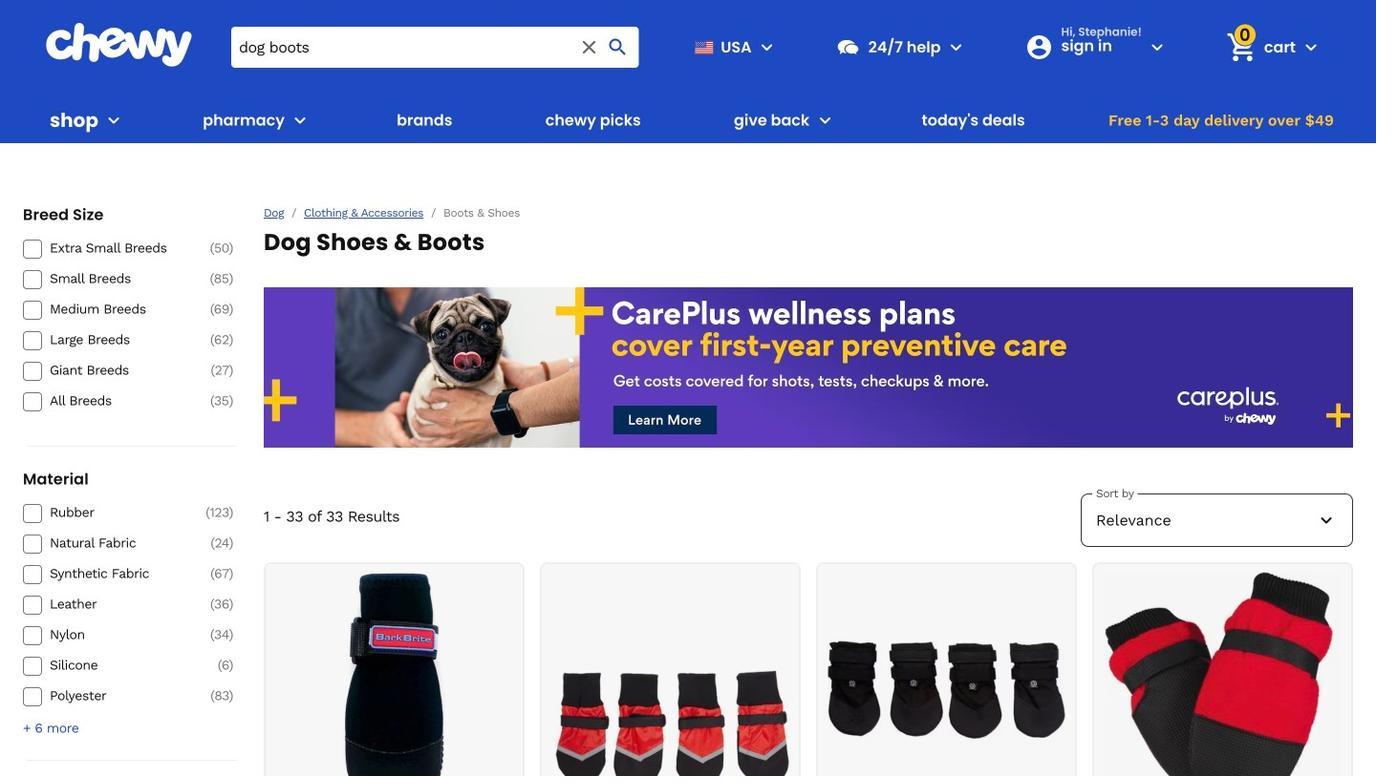 Task type: locate. For each thing, give the bounding box(es) containing it.
give back menu image
[[814, 109, 836, 132]]

1 vertical spatial menu image
[[102, 109, 125, 132]]

bark brite all weather reflective neoprene dog boots, 4 count, small image
[[276, 572, 513, 777]]

ultra paws durable dog boots, 4 count, large image
[[828, 572, 1065, 777]]

menu image down chewy home "image"
[[102, 109, 125, 132]]

0 vertical spatial menu image
[[756, 36, 779, 59]]

chewy home image
[[45, 23, 193, 67]]

cart menu image
[[1300, 36, 1323, 59]]

site banner
[[0, 0, 1376, 183]]

pharmacy menu image
[[288, 109, 311, 132]]

0 horizontal spatial menu image
[[102, 109, 125, 132]]

submit search image
[[606, 36, 629, 59]]

muttluks hott doggers dog boot, 4 boots, red, itty bitty image
[[1104, 572, 1341, 777]]

menu image left chewy support image
[[756, 36, 779, 59]]

account menu image
[[1146, 36, 1169, 59]]

menu image
[[756, 36, 779, 59], [102, 109, 125, 132]]

Product search field
[[231, 27, 639, 68]]

delete search image
[[578, 36, 601, 59]]



Task type: describe. For each thing, give the bounding box(es) containing it.
Search text field
[[231, 27, 639, 68]]

help menu image
[[945, 36, 968, 59]]

items image
[[1224, 30, 1258, 64]]

ethical pet fashion lookin' good extreme all weather boots, 4 count, x-large image
[[552, 572, 789, 777]]

1 horizontal spatial menu image
[[756, 36, 779, 59]]

chewy support image
[[836, 35, 861, 59]]

careplus wellness plans cover first year preventative care. get costs covered for shots, tests, check ups and more. learn more. image
[[264, 288, 1353, 448]]



Task type: vqa. For each thing, say whether or not it's contained in the screenshot.
Muttluks Hott Doggers Dog Boot, 4 Boots, Red, Itty Bitty image
yes



